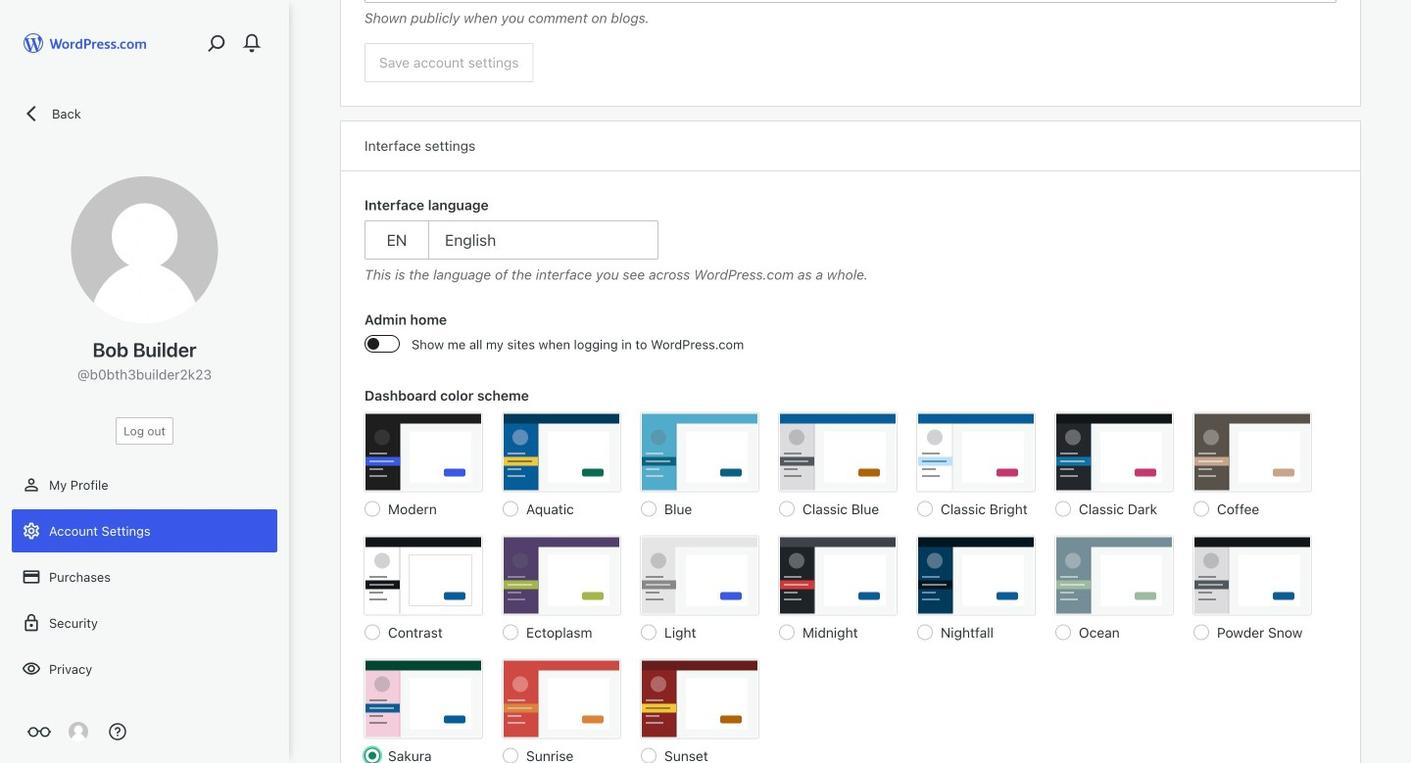 Task type: describe. For each thing, give the bounding box(es) containing it.
1 list item from the top
[[1403, 69, 1411, 140]]

0 vertical spatial bob builder image
[[71, 176, 218, 323]]

visibility image
[[22, 660, 41, 679]]

contrast image
[[365, 537, 482, 615]]

settings image
[[22, 521, 41, 541]]

2 list item from the top
[[1403, 171, 1411, 262]]

4 group from the top
[[365, 386, 1337, 764]]

classic blue image
[[779, 413, 897, 492]]

person image
[[22, 475, 41, 495]]

powder snow image
[[1194, 537, 1311, 615]]

light image
[[641, 537, 759, 615]]

3 list item from the top
[[1403, 262, 1411, 354]]

sakura image
[[365, 660, 482, 739]]

classic dark image
[[1056, 413, 1173, 492]]

3 group from the top
[[365, 310, 1337, 366]]

classic bright image
[[917, 413, 1035, 492]]

1 group from the top
[[365, 0, 1337, 28]]



Task type: locate. For each thing, give the bounding box(es) containing it.
1 vertical spatial bob builder image
[[69, 722, 88, 742]]

credit_card image
[[22, 568, 41, 587]]

None radio
[[779, 501, 795, 517], [917, 501, 933, 517], [1056, 501, 1071, 517], [365, 625, 380, 641], [503, 625, 519, 641], [1194, 625, 1210, 641], [503, 748, 519, 764], [779, 501, 795, 517], [917, 501, 933, 517], [1056, 501, 1071, 517], [365, 625, 380, 641], [503, 625, 519, 641], [1194, 625, 1210, 641], [503, 748, 519, 764]]

blue image
[[641, 413, 759, 492]]

midnight image
[[779, 537, 897, 615]]

sunset image
[[641, 660, 759, 739]]

None url field
[[365, 0, 1337, 3]]

reader image
[[27, 720, 51, 744]]

ectoplasm image
[[503, 537, 620, 615]]

ocean image
[[1056, 537, 1173, 615]]

coffee image
[[1194, 413, 1311, 492]]

bob builder image
[[71, 176, 218, 323], [69, 722, 88, 742]]

group
[[365, 0, 1337, 28], [365, 195, 1337, 285], [365, 310, 1337, 366], [365, 386, 1337, 764]]

list item
[[1403, 69, 1411, 140], [1403, 171, 1411, 262], [1403, 262, 1411, 354], [1403, 354, 1411, 427]]

4 list item from the top
[[1403, 354, 1411, 427]]

modern image
[[365, 413, 482, 492]]

nightfall image
[[917, 537, 1035, 615]]

aquatic image
[[503, 413, 620, 492]]

lock image
[[22, 614, 41, 633]]

None radio
[[365, 501, 380, 517], [503, 501, 519, 517], [641, 501, 657, 517], [1194, 501, 1210, 517], [641, 625, 657, 641], [779, 625, 795, 641], [917, 625, 933, 641], [1056, 625, 1071, 641], [365, 748, 380, 764], [641, 748, 657, 764], [365, 501, 380, 517], [503, 501, 519, 517], [641, 501, 657, 517], [1194, 501, 1210, 517], [641, 625, 657, 641], [779, 625, 795, 641], [917, 625, 933, 641], [1056, 625, 1071, 641], [365, 748, 380, 764], [641, 748, 657, 764]]

sunrise image
[[503, 660, 620, 739]]

2 group from the top
[[365, 195, 1337, 285]]



Task type: vqa. For each thing, say whether or not it's contained in the screenshot.
Blue image
yes



